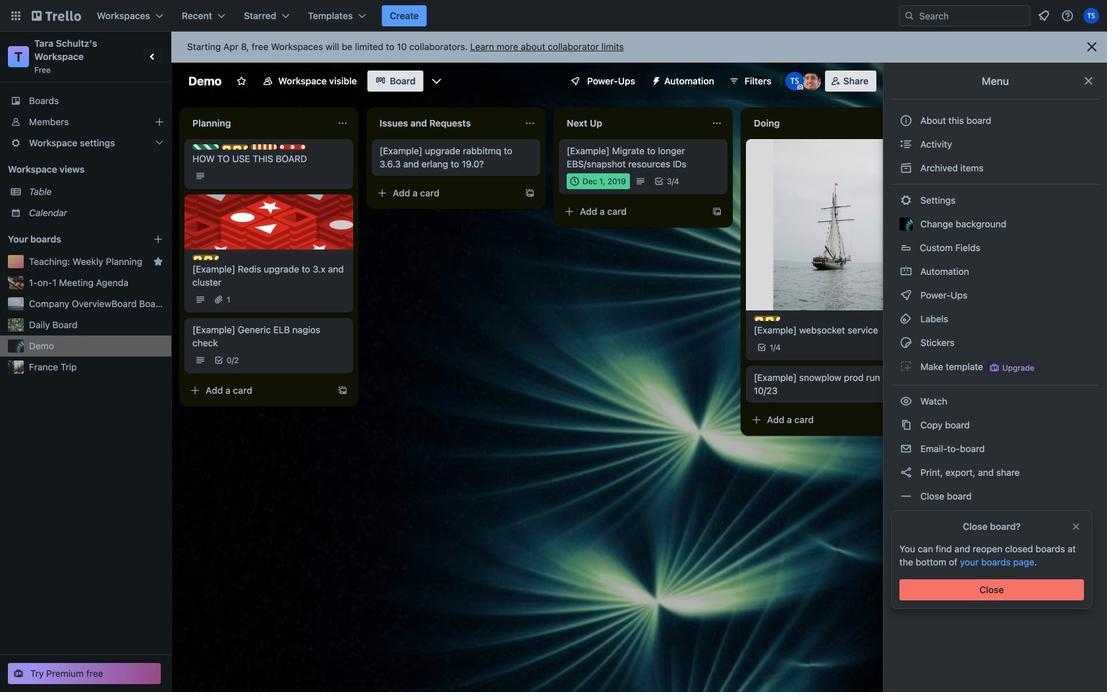 Task type: vqa. For each thing, say whether or not it's contained in the screenshot.
back to home image at the top left of the page
yes



Task type: describe. For each thing, give the bounding box(es) containing it.
1 vertical spatial tara schultz (taraschultz7) image
[[786, 72, 804, 90]]

7 sm image from the top
[[900, 419, 913, 432]]

workspace navigation collapse icon image
[[144, 47, 162, 66]]

1 sm image from the top
[[900, 138, 913, 151]]

2 vertical spatial create from template… image
[[338, 385, 348, 396]]

4 sm image from the top
[[900, 289, 913, 302]]

Search field
[[899, 5, 1031, 26]]

this member is an admin of this board. image
[[798, 84, 804, 90]]

primary element
[[0, 0, 1108, 32]]

search image
[[905, 11, 915, 21]]

open information menu image
[[1062, 9, 1075, 22]]

2 horizontal spatial color: yellow, title: "ready to merge" element
[[754, 316, 781, 321]]

8 sm image from the top
[[900, 466, 913, 479]]

0 vertical spatial tara schultz (taraschultz7) image
[[1084, 8, 1100, 24]]

1 horizontal spatial create from template… image
[[525, 188, 535, 198]]

add board image
[[153, 234, 164, 245]]

customize views image
[[430, 75, 444, 88]]

5 sm image from the top
[[900, 336, 913, 350]]

1 vertical spatial create from template… image
[[712, 206, 723, 217]]

starred icon image
[[153, 257, 164, 267]]

your boards with 6 items element
[[8, 231, 133, 247]]



Task type: locate. For each thing, give the bounding box(es) containing it.
create from template… image
[[525, 188, 535, 198], [712, 206, 723, 217], [338, 385, 348, 396]]

2 horizontal spatial create from template… image
[[712, 206, 723, 217]]

color: yellow, title: "ready to merge" element
[[222, 144, 248, 150], [193, 255, 219, 260], [754, 316, 781, 321]]

Board name text field
[[182, 71, 228, 92]]

sm image
[[646, 71, 665, 89], [900, 162, 913, 175], [900, 313, 913, 326], [900, 395, 913, 408], [900, 442, 913, 456]]

color: orange, title: "manual deploy steps" element
[[251, 144, 277, 150]]

1 vertical spatial color: yellow, title: "ready to merge" element
[[193, 255, 219, 260]]

2 sm image from the top
[[900, 194, 913, 207]]

0 horizontal spatial color: yellow, title: "ready to merge" element
[[193, 255, 219, 260]]

None checkbox
[[567, 173, 630, 189]]

None text field
[[372, 113, 520, 134], [559, 113, 707, 134], [372, 113, 520, 134], [559, 113, 707, 134]]

tara schultz (taraschultz7) image
[[1084, 8, 1100, 24], [786, 72, 804, 90]]

color: red, title: "unshippable!" element
[[280, 144, 306, 150]]

0 horizontal spatial create from template… image
[[338, 385, 348, 396]]

0 horizontal spatial tara schultz (taraschultz7) image
[[786, 72, 804, 90]]

None submit
[[900, 580, 1085, 601]]

9 sm image from the top
[[900, 490, 913, 503]]

0 vertical spatial create from template… image
[[525, 188, 535, 198]]

sm image
[[900, 138, 913, 151], [900, 194, 913, 207], [900, 265, 913, 278], [900, 289, 913, 302], [900, 336, 913, 350], [900, 360, 913, 373], [900, 419, 913, 432], [900, 466, 913, 479], [900, 490, 913, 503]]

3 sm image from the top
[[900, 265, 913, 278]]

None text field
[[185, 113, 332, 134], [746, 113, 894, 134], [185, 113, 332, 134], [746, 113, 894, 134]]

0 vertical spatial color: yellow, title: "ready to merge" element
[[222, 144, 248, 150]]

james peterson (jamespeterson93) image
[[803, 72, 822, 90]]

0 notifications image
[[1037, 8, 1052, 24]]

star or unstar board image
[[236, 76, 247, 86]]

6 sm image from the top
[[900, 360, 913, 373]]

back to home image
[[32, 5, 81, 26]]

1 horizontal spatial color: yellow, title: "ready to merge" element
[[222, 144, 248, 150]]

color: green, title: "verified in staging" element
[[193, 144, 219, 150]]

1 horizontal spatial tara schultz (taraschultz7) image
[[1084, 8, 1100, 24]]

2 vertical spatial color: yellow, title: "ready to merge" element
[[754, 316, 781, 321]]



